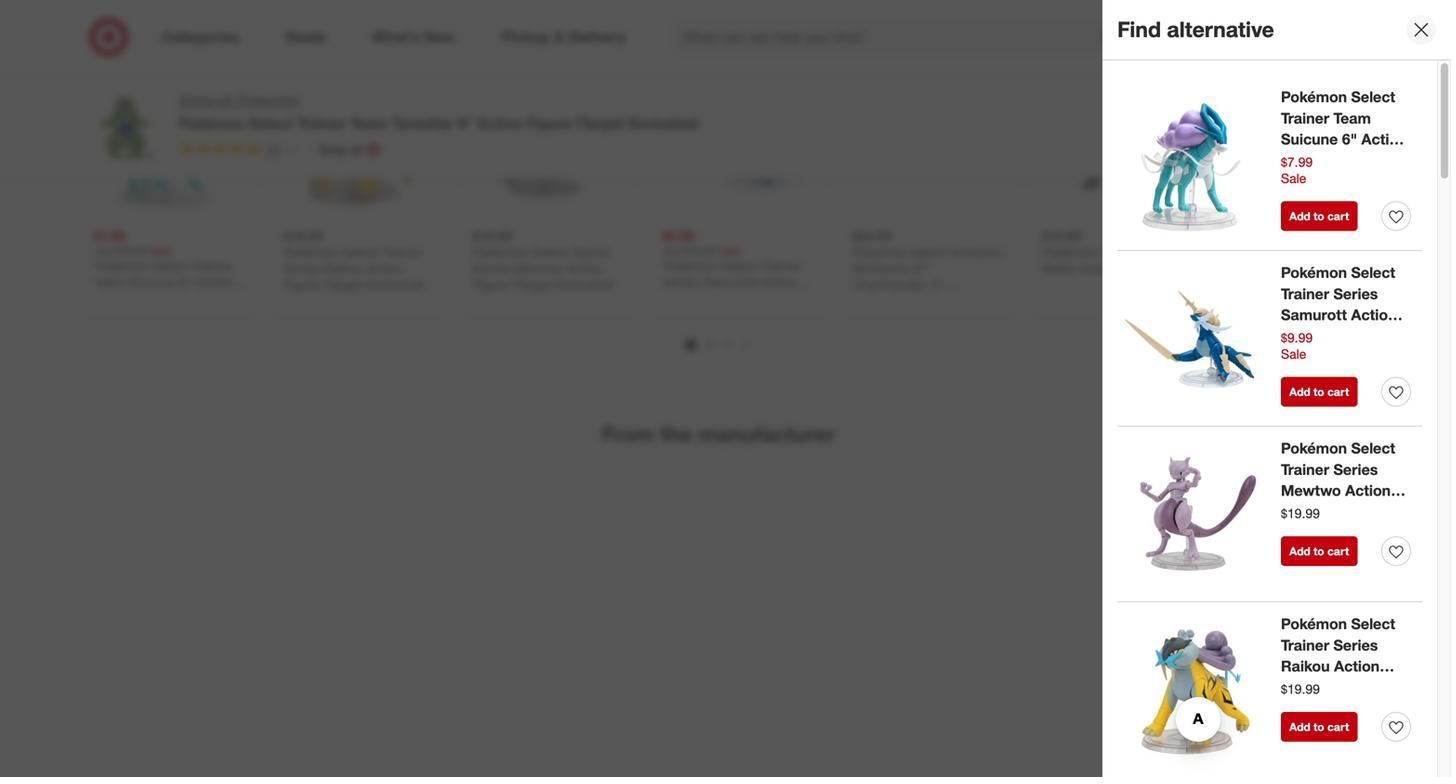 Task type: describe. For each thing, give the bounding box(es) containing it.
series inside $19.99 pokémon select trainer series raikou action figure (target exclusive)
[[284, 260, 320, 277]]

add to cart for pokémon select trainer team suicune 6" action figure (target exclusive)
[[1290, 209, 1350, 223]]

select inside pokémon select trainer series raikou action figure (target exclusive)
[[1352, 615, 1396, 633]]

action inside $19.99 pokémon select trainer series raikou action figure (target exclusive)
[[368, 260, 405, 277]]

$12.99
[[1232, 228, 1271, 244]]

pokémon inside pokémon select trainer team suicune 6" action figure (target exclusive)
[[1282, 88, 1348, 106]]

(2"
[[913, 260, 929, 277]]

4.5"
[[931, 293, 954, 309]]

exclusive) inside pokémon select trainer series raikou action figure (target exclusive)
[[1282, 700, 1352, 718]]

$9.99 sale
[[1282, 330, 1313, 362]]

all
[[218, 91, 233, 109]]

exclusive) inside pokémon select trainer team suicune 6" action figure (target exclusive)
[[1282, 173, 1352, 191]]

sale inside $9.99 sale
[[1282, 346, 1307, 362]]

to for pokémon select trainer series samurott action figure (target exclusive)
[[1314, 385, 1325, 399]]

(target inside $7.99 reg $19.99 sale pokémon select trainer team suicune 6" action figure (target exclusive)
[[134, 291, 173, 307]]

charizard)
[[853, 309, 913, 325]]

$9.99 for sale
[[1282, 330, 1313, 346]]

select inside pokémon select trainer team suicune 6" action figure (target exclusive)
[[1352, 88, 1396, 106]]

pikachu,
[[1301, 260, 1350, 277]]

&
[[1272, 277, 1280, 293]]

cart for pokémon select trainer series mewtwo action figure (target exclusive)
[[1328, 545, 1350, 559]]

pokémon inside $9.99 reg $19.99 sale pokémon select trainer series samurott action figure (target exclusive)
[[663, 258, 718, 274]]

charmander,
[[853, 277, 928, 293]]

$7.99 for sale
[[1282, 154, 1313, 170]]

mewtwo inside the "$19.99 pokémon select trainer series mewtwo action figure (target exclusive)"
[[514, 260, 563, 277]]

trainer inside pokémon select trainer series mewtwo action figure (target exclusive)
[[1282, 461, 1330, 479]]

search
[[1122, 30, 1166, 48]]

find alternative dialog
[[1103, 0, 1452, 778]]

6" inside pokémon select trainer team suicune 6" action figure (target exclusive)
[[1343, 130, 1358, 149]]

of
[[1164, 118, 1176, 135]]

exclusive) inside shop all pokemon pokémon select trainer team tyranitar 6" action figure (target exclusive)
[[629, 114, 699, 132]]

figure inside $12.99 pokemon battle figure multipack - pikachu, absol, & cinderace 3 pack
[[1329, 244, 1365, 260]]

sale inside the $7.99 sale
[[1282, 170, 1307, 187]]

pokemon battle figure multipack - pikachu, absol, & cinderace 3 pack image
[[1232, 64, 1385, 217]]

mewtwo inside pokémon select trainer series mewtwo action figure (target exclusive)
[[1282, 482, 1342, 500]]

$19.99 inside the "$19.99 pokémon select trainer series mewtwo action figure (target exclusive)"
[[473, 228, 512, 244]]

pokémon select trainer series mewtwo action figure (target exclusive) link
[[1282, 438, 1412, 543]]

(target inside the "$19.99 pokémon select trainer series mewtwo action figure (target exclusive)"
[[513, 277, 553, 293]]

add to cart for pokémon select trainer series mewtwo action figure (target exclusive)
[[1290, 545, 1350, 559]]

6" inside shop all pokemon pokémon select trainer team tyranitar 6" action figure (target exclusive)
[[458, 114, 473, 132]]

(target inside $9.99 reg $19.99 sale pokémon select trainer series samurott action figure (target exclusive)
[[703, 291, 742, 307]]

figure inside the $19.99 pokémon rillaboom epic battle action figure
[[1121, 260, 1157, 277]]

series inside pokémon select trainer series mewtwo action figure (target exclusive)
[[1334, 461, 1379, 479]]

trainer inside $9.99 reg $19.99 sale pokémon select trainer series samurott action figure (target exclusive)
[[762, 258, 801, 274]]

to for pokémon select trainer team suicune 6" action figure (target exclusive)
[[1314, 209, 1325, 223]]

shop all pokemon pokémon select trainer team tyranitar 6" action figure (target exclusive)
[[179, 91, 699, 132]]

trainer inside shop all pokemon pokémon select trainer team tyranitar 6" action figure (target exclusive)
[[298, 114, 346, 132]]

figure inside pokémon select trainer series raikou action figure (target exclusive)
[[1282, 679, 1326, 697]]

trainer inside $19.99 pokémon select trainer series raikou action figure (target exclusive)
[[383, 244, 421, 260]]

trainer inside pokémon select trainer team suicune 6" action figure (target exclusive)
[[1282, 109, 1330, 127]]

What can we help you find? suggestions appear below search field
[[672, 17, 1135, 58]]

$7.99 for reg
[[94, 228, 126, 244]]

add to cart button for pokémon select trainer series mewtwo action figure (target exclusive)
[[1282, 537, 1358, 566]]

image of pokémon select trainer team tyranitar 6" action figure (target exclusive) image
[[90, 89, 164, 164]]

(target inside pokémon select trainer series mewtwo action figure (target exclusive)
[[1330, 503, 1379, 521]]

find alternative button
[[1229, 106, 1362, 147]]

series inside $9.99 reg $19.99 sale pokémon select trainer series samurott action figure (target exclusive)
[[663, 274, 700, 291]]

figure inside $7.99 reg $19.99 sale pokémon select trainer team suicune 6" action figure (target exclusive)
[[94, 291, 130, 307]]

series inside the "$19.99 pokémon select trainer series mewtwo action figure (target exclusive)"
[[473, 260, 510, 277]]

more to consider
[[632, 8, 805, 34]]

add to cart button for pokémon select trainer series raikou action figure (target exclusive)
[[1282, 712, 1358, 742]]

add for pokémon select trainer series raikou action figure (target exclusive)
[[1290, 720, 1311, 734]]

action inside the $19.99 pokémon rillaboom epic battle action figure
[[1080, 260, 1118, 277]]

exclusive) inside pokémon select trainer series mewtwo action figure (target exclusive)
[[1282, 524, 1352, 543]]

pokemon for $12.99
[[1232, 244, 1287, 260]]

manufacturer
[[698, 421, 836, 447]]

pokémon rillaboom epic battle action figure image
[[1043, 64, 1195, 217]]

battle inside the $19.99 pokémon rillaboom epic battle action figure
[[1043, 260, 1077, 277]]

(target inside shop all pokemon pokémon select trainer team tyranitar 6" action figure (target exclusive)
[[576, 114, 625, 132]]

$19.99 pokémon select trainer series raikou action figure (target exclusive)
[[284, 228, 424, 293]]

(target inside pokémon select trainer series samurott action figure (target exclusive)
[[1330, 327, 1379, 346]]

evolution
[[952, 244, 1005, 260]]

more
[[632, 8, 685, 34]]

pack
[[1232, 293, 1261, 309]]

pokémon inside the "$19.99 pokémon select trainer series mewtwo action figure (target exclusive)"
[[473, 244, 528, 260]]

alternative inside button
[[1275, 117, 1350, 135]]

find alternative inside dialog
[[1118, 16, 1275, 42]]

absol,
[[1232, 277, 1268, 293]]

cart for pokémon select trainer team suicune 6" action figure (target exclusive)
[[1328, 209, 1350, 223]]

figure inside $19.99 pokémon select trainer series raikou action figure (target exclusive)
[[284, 277, 320, 293]]

team inside shop all pokemon pokémon select trainer team tyranitar 6" action figure (target exclusive)
[[350, 114, 388, 132]]

action inside pokémon select trainer series samurott action figure (target exclusive)
[[1352, 306, 1397, 324]]

team inside pokémon select trainer team suicune 6" action figure (target exclusive)
[[1334, 109, 1372, 127]]

to right more
[[691, 8, 711, 34]]

only
[[319, 141, 347, 158]]

pokémon inside pokémon select trainer series samurott action figure (target exclusive)
[[1282, 264, 1348, 282]]

figure inside the "$19.99 pokémon select trainer series mewtwo action figure (target exclusive)"
[[473, 277, 510, 293]]

(target inside pokémon select trainer team suicune 6" action figure (target exclusive)
[[1330, 152, 1379, 170]]

pokémon select trainer series raikou action figure (target exclusive) link
[[1282, 614, 1412, 718]]

(target inside pokémon select trainer series raikou action figure (target exclusive)
[[1330, 679, 1379, 697]]

action inside the "$19.99 pokémon select trainer series mewtwo action figure (target exclusive)"
[[567, 260, 604, 277]]

trainer inside $7.99 reg $19.99 sale pokémon select trainer team suicune 6" action figure (target exclusive)
[[193, 258, 232, 274]]

search button
[[1122, 17, 1166, 61]]

charmeleon,
[[853, 293, 927, 309]]

pokémon select trainer team suicune 6" action figure (target exclusive)
[[1282, 88, 1408, 191]]

figure inside pokémon select trainer series samurott action figure (target exclusive)
[[1282, 327, 1326, 346]]

pokémon inside the $19.99 pokémon rillaboom epic battle action figure
[[1043, 244, 1098, 260]]

$7.99 sale
[[1282, 154, 1313, 187]]

suicune inside $7.99 reg $19.99 sale pokémon select trainer team suicune 6" action figure (target exclusive)
[[129, 274, 176, 291]]

action inside pokémon select trainer series mewtwo action figure (target exclusive)
[[1346, 482, 1391, 500]]

select inside pokémon select trainer series mewtwo action figure (target exclusive)
[[1352, 439, 1396, 458]]

pokemon select evolution multipack (2" charmander,  3" charmeleon, 4.5" charizard) image
[[853, 64, 1005, 217]]

select inside $19.99 pokémon select trainer series raikou action figure (target exclusive)
[[342, 244, 379, 260]]

action inside shop all pokemon pokémon select trainer team tyranitar 6" action figure (target exclusive)
[[477, 114, 523, 132]]

$7.99 reg $19.99 sale pokémon select trainer team suicune 6" action figure (target exclusive)
[[94, 228, 235, 307]]

$24.99
[[853, 228, 892, 244]]

from the manufacturer
[[602, 421, 836, 447]]

figure inside pokémon select trainer team suicune 6" action figure (target exclusive)
[[1282, 152, 1326, 170]]

raikou inside pokémon select trainer series raikou action figure (target exclusive)
[[1282, 658, 1331, 676]]

exclusive) inside the "$19.99 pokémon select trainer series mewtwo action figure (target exclusive)"
[[556, 277, 614, 293]]

pokémon inside pokémon select trainer series raikou action figure (target exclusive)
[[1282, 615, 1348, 633]]

$19.99 inside $19.99 pokémon select trainer series raikou action figure (target exclusive)
[[284, 228, 323, 244]]

find inside dialog
[[1118, 16, 1162, 42]]

team inside $7.99 reg $19.99 sale pokémon select trainer team suicune 6" action figure (target exclusive)
[[94, 274, 125, 291]]



Task type: locate. For each thing, give the bounding box(es) containing it.
rillaboom
[[1101, 244, 1160, 260]]

4 add from the top
[[1290, 720, 1311, 734]]

1 horizontal spatial alternative
[[1275, 117, 1350, 135]]

select inside $7.99 reg $19.99 sale pokémon select trainer team suicune 6" action figure (target exclusive)
[[153, 258, 189, 274]]

find inside button
[[1241, 117, 1271, 135]]

1 horizontal spatial raikou
[[1282, 658, 1331, 676]]

pokémon inside $19.99 pokémon select trainer series raikou action figure (target exclusive)
[[284, 244, 339, 260]]

add for pokémon select trainer series samurott action figure (target exclusive)
[[1290, 385, 1311, 399]]

3 add to cart button from the top
[[1282, 537, 1358, 566]]

$7.99
[[1282, 154, 1313, 170], [94, 228, 126, 244]]

0 horizontal spatial $7.99
[[94, 228, 126, 244]]

exclusive)
[[629, 114, 699, 132], [1282, 173, 1352, 191], [367, 277, 424, 293], [556, 277, 614, 293], [177, 291, 235, 307], [746, 291, 804, 307], [1282, 349, 1352, 367], [1282, 524, 1352, 543], [1282, 700, 1352, 718]]

reg inside $9.99 reg $19.99 sale pokémon select trainer series samurott action figure (target exclusive)
[[663, 244, 679, 258]]

pokémon inside shop all pokemon pokémon select trainer team tyranitar 6" action figure (target exclusive)
[[179, 114, 245, 132]]

$12.99 pokemon battle figure multipack - pikachu, absol, & cinderace 3 pack
[[1232, 228, 1365, 309]]

team
[[1334, 109, 1372, 127], [350, 114, 388, 132], [94, 274, 125, 291]]

multipack up charmeleon,
[[853, 260, 909, 277]]

1 vertical spatial $9.99
[[1282, 330, 1313, 346]]

pokémon inside pokémon select trainer series mewtwo action figure (target exclusive)
[[1282, 439, 1348, 458]]

(target inside $19.99 pokémon select trainer series raikou action figure (target exclusive)
[[323, 277, 363, 293]]

4 cart from the top
[[1328, 720, 1350, 734]]

add to cart down $9.99 sale
[[1290, 385, 1350, 399]]

0 vertical spatial mewtwo
[[514, 260, 563, 277]]

pokémon select trainer team suicune 6" action figure (target exclusive) link
[[1282, 86, 1412, 191]]

add to cart down pokémon select trainer series raikou action figure (target exclusive)
[[1290, 720, 1350, 734]]

multipack for $12.99
[[1232, 260, 1289, 277]]

2 add from the top
[[1290, 385, 1311, 399]]

figure inside pokémon select trainer series mewtwo action figure (target exclusive)
[[1282, 503, 1326, 521]]

mewtwo
[[514, 260, 563, 277], [1282, 482, 1342, 500]]

1 horizontal spatial find
[[1241, 117, 1271, 135]]

1 vertical spatial find alternative
[[1241, 117, 1350, 135]]

pokemon
[[237, 91, 300, 109], [853, 244, 908, 260], [1232, 244, 1287, 260]]

pokémon select trainer series samurott action figure (target exclusive) link
[[1282, 262, 1412, 367]]

pokemon inside $24.99 pokemon select evolution multipack (2" charmander,  3" charmeleon, 4.5" charizard)
[[853, 244, 908, 260]]

0 horizontal spatial reg
[[94, 244, 110, 258]]

add to cart for pokémon select trainer series samurott action figure (target exclusive)
[[1290, 385, 1350, 399]]

exclusive) inside $19.99 pokémon select trainer series raikou action figure (target exclusive)
[[367, 277, 424, 293]]

add to cart button for pokémon select trainer team suicune 6" action figure (target exclusive)
[[1282, 201, 1358, 231]]

1 vertical spatial raikou
[[1282, 658, 1331, 676]]

trainer inside pokémon select trainer series samurott action figure (target exclusive)
[[1282, 285, 1330, 303]]

0 horizontal spatial mewtwo
[[514, 260, 563, 277]]

$19.99 pokémon select trainer series mewtwo action figure (target exclusive)
[[473, 228, 614, 293]]

reg for $7.99
[[94, 244, 110, 258]]

epic
[[1163, 244, 1189, 260]]

battle left rillaboom
[[1043, 260, 1077, 277]]

suicune
[[1282, 130, 1339, 149], [129, 274, 176, 291]]

multipack down $12.99
[[1232, 260, 1289, 277]]

2 horizontal spatial 6"
[[1343, 130, 1358, 149]]

pokémon select trainer series raikou action figure (target exclusive)
[[1282, 615, 1396, 718]]

1 multipack from the left
[[853, 260, 909, 277]]

action inside $9.99 reg $19.99 sale pokémon select trainer series samurott action figure (target exclusive)
[[761, 274, 798, 291]]

sale inside $7.99 reg $19.99 sale pokémon select trainer team suicune 6" action figure (target exclusive)
[[150, 244, 172, 258]]

1 horizontal spatial samurott
[[1282, 306, 1348, 324]]

0 vertical spatial find
[[1118, 16, 1162, 42]]

$19.99 pokémon rillaboom epic battle action figure
[[1043, 228, 1189, 277]]

1 horizontal spatial 6"
[[458, 114, 473, 132]]

0 horizontal spatial pokemon
[[237, 91, 300, 109]]

0 horizontal spatial $9.99
[[663, 228, 695, 244]]

pokémon inside $7.99 reg $19.99 sale pokémon select trainer team suicune 6" action figure (target exclusive)
[[94, 258, 149, 274]]

add to cart button
[[1282, 201, 1358, 231], [1282, 377, 1358, 407], [1282, 537, 1358, 566], [1282, 712, 1358, 742]]

add for pokémon select trainer series mewtwo action figure (target exclusive)
[[1290, 545, 1311, 559]]

0 horizontal spatial multipack
[[853, 260, 909, 277]]

only at
[[319, 141, 363, 158]]

pokémon
[[1282, 88, 1348, 106], [179, 114, 245, 132], [284, 244, 339, 260], [473, 244, 528, 260], [1043, 244, 1098, 260], [94, 258, 149, 274], [663, 258, 718, 274], [1282, 264, 1348, 282], [1282, 439, 1348, 458], [1282, 615, 1348, 633]]

0 horizontal spatial team
[[94, 274, 125, 291]]

1 vertical spatial mewtwo
[[1282, 482, 1342, 500]]

reg
[[94, 244, 110, 258], [663, 244, 679, 258]]

alternative up the $7.99 sale
[[1275, 117, 1350, 135]]

reg inside $7.99 reg $19.99 sale pokémon select trainer team suicune 6" action figure (target exclusive)
[[94, 244, 110, 258]]

0 horizontal spatial 6"
[[179, 274, 192, 291]]

shop
[[179, 91, 214, 109]]

pokemon up charmander,
[[853, 244, 908, 260]]

suicune inside pokémon select trainer team suicune 6" action figure (target exclusive)
[[1282, 130, 1339, 149]]

pokémon select trainer series samurott action figure (target exclusive)
[[1282, 264, 1397, 367]]

to down pokémon select trainer series raikou action figure (target exclusive)
[[1314, 720, 1325, 734]]

figure
[[527, 114, 572, 132], [1282, 152, 1326, 170], [1329, 244, 1365, 260], [1121, 260, 1157, 277], [284, 277, 320, 293], [473, 277, 510, 293], [94, 291, 130, 307], [663, 291, 699, 307], [1282, 327, 1326, 346], [1282, 503, 1326, 521], [1282, 679, 1326, 697]]

1 add to cart button from the top
[[1282, 201, 1358, 231]]

-
[[1292, 260, 1298, 277]]

pokemon inside $12.99 pokemon battle figure multipack - pikachu, absol, & cinderace 3 pack
[[1232, 244, 1287, 260]]

3"
[[931, 277, 944, 293]]

pokemon inside shop all pokemon pokémon select trainer team tyranitar 6" action figure (target exclusive)
[[237, 91, 300, 109]]

4 add to cart button from the top
[[1282, 712, 1358, 742]]

add to cart button for pokémon select trainer series samurott action figure (target exclusive)
[[1282, 377, 1358, 407]]

pokémon select trainer team suicune 6" action figure (target exclusive) image
[[94, 64, 246, 217], [1118, 86, 1270, 239], [1118, 86, 1270, 239]]

$9.99 for reg
[[663, 228, 695, 244]]

pokémon select trainer series samurott action figure (target exclusive) image
[[663, 64, 816, 217], [1118, 262, 1270, 415], [1118, 262, 1270, 415]]

series inside pokémon select trainer series raikou action figure (target exclusive)
[[1334, 636, 1379, 655]]

at
[[351, 141, 363, 158]]

action inside pokémon select trainer series raikou action figure (target exclusive)
[[1335, 658, 1380, 676]]

multipack inside $24.99 pokemon select evolution multipack (2" charmander,  3" charmeleon, 4.5" charizard)
[[853, 260, 909, 277]]

add down $9.99 sale
[[1290, 385, 1311, 399]]

0 horizontal spatial battle
[[1043, 260, 1077, 277]]

add
[[1290, 209, 1311, 223], [1290, 385, 1311, 399], [1290, 545, 1311, 559], [1290, 720, 1311, 734]]

pokemon up absol,
[[1232, 244, 1287, 260]]

33
[[266, 141, 281, 158]]

0 horizontal spatial find
[[1118, 16, 1162, 42]]

exclusive) inside $7.99 reg $19.99 sale pokémon select trainer team suicune 6" action figure (target exclusive)
[[177, 291, 235, 307]]

4 add to cart from the top
[[1290, 720, 1350, 734]]

cart down pokémon select trainer series raikou action figure (target exclusive)
[[1328, 720, 1350, 734]]

add down pokémon select trainer series mewtwo action figure (target exclusive)
[[1290, 545, 1311, 559]]

0 vertical spatial $7.99
[[1282, 154, 1313, 170]]

reg for $9.99
[[663, 244, 679, 258]]

1 horizontal spatial reg
[[663, 244, 679, 258]]

0 vertical spatial $9.99
[[663, 228, 695, 244]]

samurott
[[704, 274, 757, 291], [1282, 306, 1348, 324]]

cart up pikachu,
[[1328, 209, 1350, 223]]

33 link
[[179, 140, 300, 162]]

to down pokémon select trainer series samurott action figure (target exclusive)
[[1314, 385, 1325, 399]]

0 horizontal spatial raikou
[[324, 260, 364, 277]]

add down the $7.99 sale
[[1290, 209, 1311, 223]]

1 add to cart from the top
[[1290, 209, 1350, 223]]

exclusive) inside $9.99 reg $19.99 sale pokémon select trainer series samurott action figure (target exclusive)
[[746, 291, 804, 307]]

2 reg from the left
[[663, 244, 679, 258]]

0 vertical spatial alternative
[[1168, 16, 1275, 42]]

battle
[[1291, 244, 1325, 260], [1043, 260, 1077, 277]]

stock
[[1180, 118, 1214, 135]]

0 vertical spatial find alternative
[[1118, 16, 1275, 42]]

to
[[691, 8, 711, 34], [1314, 209, 1325, 223], [1314, 385, 1325, 399], [1314, 545, 1325, 559], [1314, 720, 1325, 734]]

1 horizontal spatial pokemon
[[853, 244, 908, 260]]

$9.99 inside $9.99 reg $19.99 sale pokémon select trainer series samurott action figure (target exclusive)
[[663, 228, 695, 244]]

0 vertical spatial suicune
[[1282, 130, 1339, 149]]

series
[[284, 260, 320, 277], [473, 260, 510, 277], [663, 274, 700, 291], [1334, 285, 1379, 303], [1334, 461, 1379, 479], [1334, 636, 1379, 655]]

1 vertical spatial alternative
[[1275, 117, 1350, 135]]

alternative
[[1168, 16, 1275, 42], [1275, 117, 1350, 135]]

cart down pokémon select trainer series mewtwo action figure (target exclusive)
[[1328, 545, 1350, 559]]

action inside pokémon select trainer team suicune 6" action figure (target exclusive)
[[1362, 130, 1408, 149]]

$9.99 inside find alternative dialog
[[1282, 330, 1313, 346]]

0 vertical spatial samurott
[[704, 274, 757, 291]]

consider
[[717, 8, 805, 34]]

action inside $7.99 reg $19.99 sale pokémon select trainer team suicune 6" action figure (target exclusive)
[[196, 274, 233, 291]]

the
[[660, 421, 692, 447]]

$19.99 inside $9.99 reg $19.99 sale pokémon select trainer series samurott action figure (target exclusive)
[[682, 244, 716, 258]]

to for pokémon select trainer series raikou action figure (target exclusive)
[[1314, 720, 1325, 734]]

2 add to cart button from the top
[[1282, 377, 1358, 407]]

sale
[[1282, 170, 1307, 187], [150, 244, 172, 258], [719, 244, 741, 258], [1282, 346, 1307, 362]]

action
[[477, 114, 523, 132], [1362, 130, 1408, 149], [368, 260, 405, 277], [567, 260, 604, 277], [1080, 260, 1118, 277], [196, 274, 233, 291], [761, 274, 798, 291], [1352, 306, 1397, 324], [1346, 482, 1391, 500], [1335, 658, 1380, 676]]

pokémon select trainer series raikou action figure (target exclusive) image
[[284, 64, 436, 217], [1118, 614, 1270, 766], [1118, 614, 1270, 766]]

1 horizontal spatial $7.99
[[1282, 154, 1313, 170]]

multipack
[[853, 260, 909, 277], [1232, 260, 1289, 277]]

3 add to cart from the top
[[1290, 545, 1350, 559]]

$19.99 inside $7.99 reg $19.99 sale pokémon select trainer team suicune 6" action figure (target exclusive)
[[113, 244, 147, 258]]

$19.99
[[284, 228, 323, 244], [473, 228, 512, 244], [1043, 228, 1082, 244], [113, 244, 147, 258], [682, 244, 716, 258], [1282, 506, 1321, 522], [1282, 681, 1321, 698]]

series inside pokémon select trainer series samurott action figure (target exclusive)
[[1334, 285, 1379, 303]]

figure inside shop all pokemon pokémon select trainer team tyranitar 6" action figure (target exclusive)
[[527, 114, 572, 132]]

1 horizontal spatial team
[[350, 114, 388, 132]]

2 horizontal spatial pokemon
[[1232, 244, 1287, 260]]

3
[[1347, 277, 1354, 293]]

add for pokémon select trainer team suicune 6" action figure (target exclusive)
[[1290, 209, 1311, 223]]

battle up cinderace
[[1291, 244, 1325, 260]]

1 reg from the left
[[94, 244, 110, 258]]

figure inside $9.99 reg $19.99 sale pokémon select trainer series samurott action figure (target exclusive)
[[663, 291, 699, 307]]

cart for pokémon select trainer series raikou action figure (target exclusive)
[[1328, 720, 1350, 734]]

trainer inside the "$19.99 pokémon select trainer series mewtwo action figure (target exclusive)"
[[572, 244, 611, 260]]

3 add from the top
[[1290, 545, 1311, 559]]

2 multipack from the left
[[1232, 260, 1289, 277]]

tyranitar
[[392, 114, 454, 132]]

pokemon for $24.99
[[853, 244, 908, 260]]

pokémon select trainer series mewtwo action figure (target exclusive) image
[[473, 64, 626, 217], [1118, 438, 1270, 591], [1118, 438, 1270, 591]]

out
[[1138, 118, 1160, 135]]

battle inside $12.99 pokemon battle figure multipack - pikachu, absol, & cinderace 3 pack
[[1291, 244, 1325, 260]]

multipack for $24.99
[[853, 260, 909, 277]]

out of stock
[[1138, 118, 1214, 135]]

cart down pokémon select trainer series samurott action figure (target exclusive)
[[1328, 385, 1350, 399]]

exclusive) inside pokémon select trainer series samurott action figure (target exclusive)
[[1282, 349, 1352, 367]]

1 vertical spatial $7.99
[[94, 228, 126, 244]]

0 horizontal spatial samurott
[[704, 274, 757, 291]]

to down pokémon select trainer series mewtwo action figure (target exclusive)
[[1314, 545, 1325, 559]]

alternative right search
[[1168, 16, 1275, 42]]

1 horizontal spatial multipack
[[1232, 260, 1289, 277]]

pokemon right all
[[237, 91, 300, 109]]

1 cart from the top
[[1328, 209, 1350, 223]]

1 vertical spatial find
[[1241, 117, 1271, 135]]

find
[[1118, 16, 1162, 42], [1241, 117, 1271, 135]]

raikou
[[324, 260, 364, 277], [1282, 658, 1331, 676]]

add to cart down pokémon select trainer series mewtwo action figure (target exclusive)
[[1290, 545, 1350, 559]]

select
[[1352, 88, 1396, 106], [249, 114, 293, 132], [342, 244, 379, 260], [532, 244, 569, 260], [911, 244, 948, 260], [153, 258, 189, 274], [722, 258, 759, 274], [1352, 264, 1396, 282], [1352, 439, 1396, 458], [1352, 615, 1396, 633]]

add to cart
[[1290, 209, 1350, 223], [1290, 385, 1350, 399], [1290, 545, 1350, 559], [1290, 720, 1350, 734]]

2 add to cart from the top
[[1290, 385, 1350, 399]]

add down pokémon select trainer series raikou action figure (target exclusive)
[[1290, 720, 1311, 734]]

$19.99 inside the $19.99 pokémon rillaboom epic battle action figure
[[1043, 228, 1082, 244]]

1 horizontal spatial mewtwo
[[1282, 482, 1342, 500]]

6"
[[458, 114, 473, 132], [1343, 130, 1358, 149], [179, 274, 192, 291]]

1 vertical spatial samurott
[[1282, 306, 1348, 324]]

cart
[[1328, 209, 1350, 223], [1328, 385, 1350, 399], [1328, 545, 1350, 559], [1328, 720, 1350, 734]]

pokémon select trainer series mewtwo action figure (target exclusive)
[[1282, 439, 1396, 543]]

1 horizontal spatial battle
[[1291, 244, 1325, 260]]

2 horizontal spatial team
[[1334, 109, 1372, 127]]

$9.99 reg $19.99 sale pokémon select trainer series samurott action figure (target exclusive)
[[663, 228, 804, 307]]

trainer inside pokémon select trainer series raikou action figure (target exclusive)
[[1282, 636, 1330, 655]]

$9.99
[[663, 228, 695, 244], [1282, 330, 1313, 346]]

1 horizontal spatial suicune
[[1282, 130, 1339, 149]]

$24.99 pokemon select evolution multipack (2" charmander,  3" charmeleon, 4.5" charizard)
[[853, 228, 1005, 325]]

from
[[602, 421, 654, 447]]

trainer
[[1282, 109, 1330, 127], [298, 114, 346, 132], [383, 244, 421, 260], [572, 244, 611, 260], [193, 258, 232, 274], [762, 258, 801, 274], [1282, 285, 1330, 303], [1282, 461, 1330, 479], [1282, 636, 1330, 655]]

1 horizontal spatial $9.99
[[1282, 330, 1313, 346]]

find alternative inside button
[[1241, 117, 1350, 135]]

select inside pokémon select trainer series samurott action figure (target exclusive)
[[1352, 264, 1396, 282]]

6" inside $7.99 reg $19.99 sale pokémon select trainer team suicune 6" action figure (target exclusive)
[[179, 274, 192, 291]]

cinderace
[[1284, 277, 1343, 293]]

add to cart down the $7.99 sale
[[1290, 209, 1350, 223]]

0 horizontal spatial alternative
[[1168, 16, 1275, 42]]

2 cart from the top
[[1328, 385, 1350, 399]]

select inside the "$19.99 pokémon select trainer series mewtwo action figure (target exclusive)"
[[532, 244, 569, 260]]

1 add from the top
[[1290, 209, 1311, 223]]

alternative inside dialog
[[1168, 16, 1275, 42]]

samurott inside $9.99 reg $19.99 sale pokémon select trainer series samurott action figure (target exclusive)
[[704, 274, 757, 291]]

find alternative
[[1118, 16, 1275, 42], [1241, 117, 1350, 135]]

raikou inside $19.99 pokémon select trainer series raikou action figure (target exclusive)
[[324, 260, 364, 277]]

cart for pokémon select trainer series samurott action figure (target exclusive)
[[1328, 385, 1350, 399]]

1 vertical spatial suicune
[[129, 274, 176, 291]]

sale inside $9.99 reg $19.99 sale pokémon select trainer series samurott action figure (target exclusive)
[[719, 244, 741, 258]]

0 horizontal spatial suicune
[[129, 274, 176, 291]]

add to cart for pokémon select trainer series raikou action figure (target exclusive)
[[1290, 720, 1350, 734]]

0 vertical spatial raikou
[[324, 260, 364, 277]]

to for pokémon select trainer series mewtwo action figure (target exclusive)
[[1314, 545, 1325, 559]]

select inside $24.99 pokemon select evolution multipack (2" charmander,  3" charmeleon, 4.5" charizard)
[[911, 244, 948, 260]]

3 cart from the top
[[1328, 545, 1350, 559]]

to up pikachu,
[[1314, 209, 1325, 223]]

samurott inside pokémon select trainer series samurott action figure (target exclusive)
[[1282, 306, 1348, 324]]

select inside shop all pokemon pokémon select trainer team tyranitar 6" action figure (target exclusive)
[[249, 114, 293, 132]]

select inside $9.99 reg $19.99 sale pokémon select trainer series samurott action figure (target exclusive)
[[722, 258, 759, 274]]

(target
[[576, 114, 625, 132], [1330, 152, 1379, 170], [323, 277, 363, 293], [513, 277, 553, 293], [134, 291, 173, 307], [703, 291, 742, 307], [1330, 327, 1379, 346], [1330, 503, 1379, 521], [1330, 679, 1379, 697]]



Task type: vqa. For each thing, say whether or not it's contained in the screenshot.
leftmost $7.99
yes



